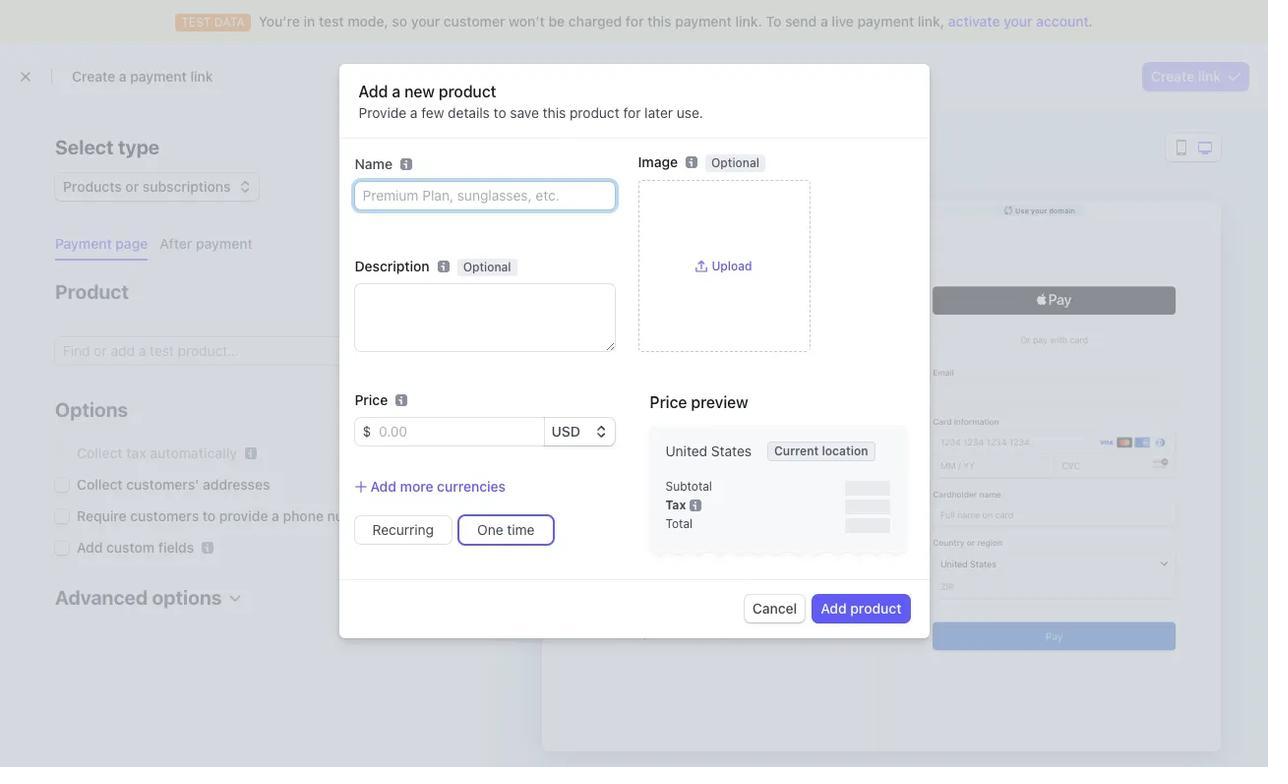 Task type: locate. For each thing, give the bounding box(es) containing it.
image
[[638, 154, 678, 170]]

location
[[822, 444, 868, 459]]

link,
[[918, 13, 945, 30]]

2 vertical spatial product
[[850, 601, 902, 617]]

require
[[77, 508, 127, 524]]

None text field
[[355, 285, 614, 351]]

cancel button
[[745, 596, 805, 623]]

your
[[411, 13, 440, 30], [1004, 13, 1033, 30], [1031, 206, 1047, 214]]

you're in test mode, so your customer won't be charged for this payment link. to send a live payment link, activate your account .
[[258, 13, 1093, 30]]

1 horizontal spatial product
[[570, 105, 620, 121]]

add for more
[[370, 478, 396, 495]]

price
[[355, 392, 388, 409], [650, 394, 687, 412]]

1 horizontal spatial link
[[1198, 68, 1221, 85]]

details
[[448, 105, 490, 121]]

activate
[[948, 13, 1000, 30]]

2 link from the left
[[1198, 68, 1221, 85]]

collect
[[77, 445, 123, 461], [77, 476, 123, 493]]

use.
[[677, 105, 703, 121]]

create for create link
[[1151, 68, 1195, 85]]

1 horizontal spatial price
[[650, 394, 687, 412]]

0 vertical spatial collect
[[77, 445, 123, 461]]

options
[[55, 398, 128, 421]]

0 vertical spatial this
[[647, 13, 672, 30]]

add
[[359, 83, 388, 101], [370, 478, 396, 495], [77, 539, 103, 556], [821, 601, 847, 617]]

a inside tab panel
[[272, 508, 279, 524]]

collect up require
[[77, 476, 123, 493]]

0 horizontal spatial to
[[202, 508, 216, 524]]

for inside add a new product provide a few details to save this product for later use.
[[623, 105, 641, 121]]

add inside add a new product provide a few details to save this product for later use.
[[359, 83, 388, 101]]

1 vertical spatial optional
[[463, 260, 511, 275]]

for
[[626, 13, 644, 30], [623, 105, 641, 121]]

usd
[[551, 423, 580, 440]]

add right cancel at the right
[[821, 601, 847, 617]]

optional
[[711, 156, 759, 170], [463, 260, 511, 275]]

use your domain button
[[995, 205, 1085, 215]]

0 horizontal spatial optional
[[463, 260, 511, 275]]

for left later
[[623, 105, 641, 121]]

add for a
[[359, 83, 388, 101]]

1 create from the left
[[72, 68, 115, 85]]

send
[[785, 13, 817, 30]]

1 vertical spatial this
[[543, 105, 566, 121]]

create
[[72, 68, 115, 85], [1151, 68, 1195, 85]]

optional right image
[[711, 156, 759, 170]]

a left few
[[410, 105, 418, 121]]

payment right after
[[196, 235, 253, 252]]

products or subscriptions button
[[55, 169, 258, 201]]

0 horizontal spatial product
[[439, 83, 496, 101]]

collect for collect tax automatically
[[77, 445, 123, 461]]

$ button
[[355, 418, 371, 446]]

after payment button
[[152, 228, 264, 261]]

$
[[363, 423, 371, 440]]

collect customers' addresses
[[77, 476, 270, 493]]

price left preview
[[650, 394, 687, 412]]

1 horizontal spatial to
[[494, 105, 506, 121]]

payment inside button
[[196, 235, 253, 252]]

your right activate
[[1004, 13, 1033, 30]]

Premium Plan, sunglasses, etc. text field
[[355, 182, 614, 210]]

price preview
[[650, 394, 748, 412]]

add inside payment page tab panel
[[77, 539, 103, 556]]

save
[[510, 105, 539, 121]]

1 horizontal spatial create
[[1151, 68, 1195, 85]]

0 horizontal spatial link
[[190, 68, 213, 85]]

add up "provide"
[[359, 83, 388, 101]]

to left save
[[494, 105, 506, 121]]

your right use
[[1031, 206, 1047, 214]]

2 collect from the top
[[77, 476, 123, 493]]

0 vertical spatial to
[[494, 105, 506, 121]]

automatically
[[150, 445, 237, 461]]

preview
[[691, 394, 748, 412]]

upload button
[[696, 259, 752, 274]]

cancel
[[752, 601, 797, 617]]

0 vertical spatial optional
[[711, 156, 759, 170]]

customers'
[[126, 476, 199, 493]]

provide
[[219, 508, 268, 524]]

create inside button
[[1151, 68, 1195, 85]]

1 horizontal spatial this
[[647, 13, 672, 30]]

0 horizontal spatial price
[[355, 392, 388, 409]]

add left more on the bottom of page
[[370, 478, 396, 495]]

a
[[820, 13, 828, 30], [119, 68, 126, 85], [392, 83, 401, 101], [410, 105, 418, 121], [272, 508, 279, 524]]

optional down 'premium plan, sunglasses, etc.' text field
[[463, 260, 511, 275]]

2 create from the left
[[1151, 68, 1195, 85]]

use
[[1015, 206, 1029, 214]]

1 link from the left
[[190, 68, 213, 85]]

add down require
[[77, 539, 103, 556]]

0 horizontal spatial create
[[72, 68, 115, 85]]

to left provide
[[202, 508, 216, 524]]

or
[[125, 178, 139, 195]]

domain
[[1049, 206, 1075, 214]]

1 vertical spatial to
[[202, 508, 216, 524]]

one
[[477, 522, 503, 539]]

custom
[[106, 539, 155, 556]]

live
[[832, 13, 854, 30]]

add product
[[821, 601, 902, 617]]

customer
[[444, 13, 505, 30]]

current
[[774, 444, 819, 459]]

to
[[766, 13, 781, 30]]

require customers to provide a phone number
[[77, 508, 377, 524]]

mode,
[[348, 13, 388, 30]]

1 horizontal spatial optional
[[711, 156, 759, 170]]

optional for image
[[711, 156, 759, 170]]

payment up type
[[130, 68, 187, 85]]

price for price
[[355, 392, 388, 409]]

for right charged
[[626, 13, 644, 30]]

add for custom
[[77, 539, 103, 556]]

price up $
[[355, 392, 388, 409]]

0 vertical spatial product
[[439, 83, 496, 101]]

later
[[645, 105, 673, 121]]

to
[[494, 105, 506, 121], [202, 508, 216, 524]]

a left live
[[820, 13, 828, 30]]

1 collect from the top
[[77, 445, 123, 461]]

1 vertical spatial for
[[623, 105, 641, 121]]

0 horizontal spatial this
[[543, 105, 566, 121]]

product
[[439, 83, 496, 101], [570, 105, 620, 121], [850, 601, 902, 617]]

in
[[304, 13, 315, 30]]

this
[[647, 13, 672, 30], [543, 105, 566, 121]]

this right save
[[543, 105, 566, 121]]

collect left tax
[[77, 445, 123, 461]]

tax
[[126, 445, 146, 461]]

collect for collect customers' addresses
[[77, 476, 123, 493]]

this right charged
[[647, 13, 672, 30]]

2 horizontal spatial product
[[850, 601, 902, 617]]

after
[[160, 235, 192, 252]]

payment link settings tab list
[[47, 228, 468, 261]]

1 vertical spatial collect
[[77, 476, 123, 493]]

options
[[152, 586, 222, 609]]

a left phone
[[272, 508, 279, 524]]



Task type: vqa. For each thing, say whether or not it's contained in the screenshot.
link.
yes



Task type: describe. For each thing, give the bounding box(es) containing it.
add product button
[[813, 596, 910, 623]]

states
[[711, 443, 752, 460]]

few
[[421, 105, 444, 121]]

test
[[319, 13, 344, 30]]

subscriptions
[[142, 178, 231, 195]]

preview
[[542, 136, 616, 158]]

you're
[[258, 13, 300, 30]]

description
[[355, 258, 430, 275]]

create for create a payment link
[[72, 68, 115, 85]]

activate your account link
[[948, 13, 1089, 30]]

add for product
[[821, 601, 847, 617]]

your right so
[[411, 13, 440, 30]]

usd button
[[544, 418, 614, 446]]

select type
[[55, 136, 160, 158]]

account
[[1036, 13, 1089, 30]]

be
[[549, 13, 565, 30]]

advanced options button
[[47, 574, 241, 612]]

.
[[1089, 13, 1093, 30]]

united states
[[666, 443, 752, 460]]

name
[[355, 156, 393, 172]]

advanced options
[[55, 586, 222, 609]]

optional for description
[[463, 260, 511, 275]]

your inside button
[[1031, 206, 1047, 214]]

select
[[55, 136, 114, 158]]

current location
[[774, 444, 868, 459]]

products
[[63, 178, 122, 195]]

upload
[[712, 259, 752, 273]]

new
[[404, 83, 435, 101]]

to inside add a new product provide a few details to save this product for later use.
[[494, 105, 506, 121]]

recurring
[[372, 522, 434, 539]]

a left new
[[392, 83, 401, 101]]

page
[[115, 235, 148, 252]]

tax
[[666, 498, 686, 513]]

to inside payment page tab panel
[[202, 508, 216, 524]]

info image
[[690, 500, 702, 511]]

fields
[[158, 539, 194, 556]]

time
[[507, 522, 535, 539]]

create a payment link
[[72, 68, 213, 85]]

phone
[[283, 508, 324, 524]]

advanced
[[55, 586, 148, 609]]

one time
[[477, 522, 535, 539]]

payment page tab panel
[[39, 261, 468, 639]]

after payment
[[160, 235, 253, 252]]

use your domain
[[1015, 206, 1075, 214]]

product inside button
[[850, 601, 902, 617]]

add custom fields
[[77, 539, 194, 556]]

addresses
[[203, 476, 270, 493]]

link.
[[735, 13, 762, 30]]

payment left link.
[[675, 13, 732, 30]]

won't
[[509, 13, 545, 30]]

0.00 text field
[[371, 418, 544, 446]]

currencies
[[437, 478, 506, 495]]

this inside add a new product provide a few details to save this product for later use.
[[543, 105, 566, 121]]

add a new product provide a few details to save this product for later use.
[[359, 83, 703, 121]]

more
[[400, 478, 433, 495]]

create link button
[[1143, 62, 1248, 91]]

united
[[666, 443, 707, 460]]

create link
[[1151, 68, 1221, 85]]

payment page
[[55, 235, 148, 252]]

type
[[118, 136, 160, 158]]

product
[[55, 280, 129, 303]]

subtotal
[[666, 479, 712, 494]]

charged
[[568, 13, 622, 30]]

link inside button
[[1198, 68, 1221, 85]]

payment right live
[[857, 13, 914, 30]]

collect tax automatically
[[77, 445, 237, 461]]

1 vertical spatial product
[[570, 105, 620, 121]]

payment
[[55, 235, 112, 252]]

price for price preview
[[650, 394, 687, 412]]

add more currencies
[[370, 478, 506, 495]]

products or subscriptions
[[63, 178, 231, 195]]

number
[[327, 508, 377, 524]]

0 vertical spatial for
[[626, 13, 644, 30]]

add more currencies button
[[355, 477, 506, 497]]

a up select type
[[119, 68, 126, 85]]

total
[[666, 517, 693, 532]]

provide
[[359, 105, 406, 121]]

customers
[[130, 508, 199, 524]]

so
[[392, 13, 407, 30]]

payment page button
[[47, 228, 160, 261]]



